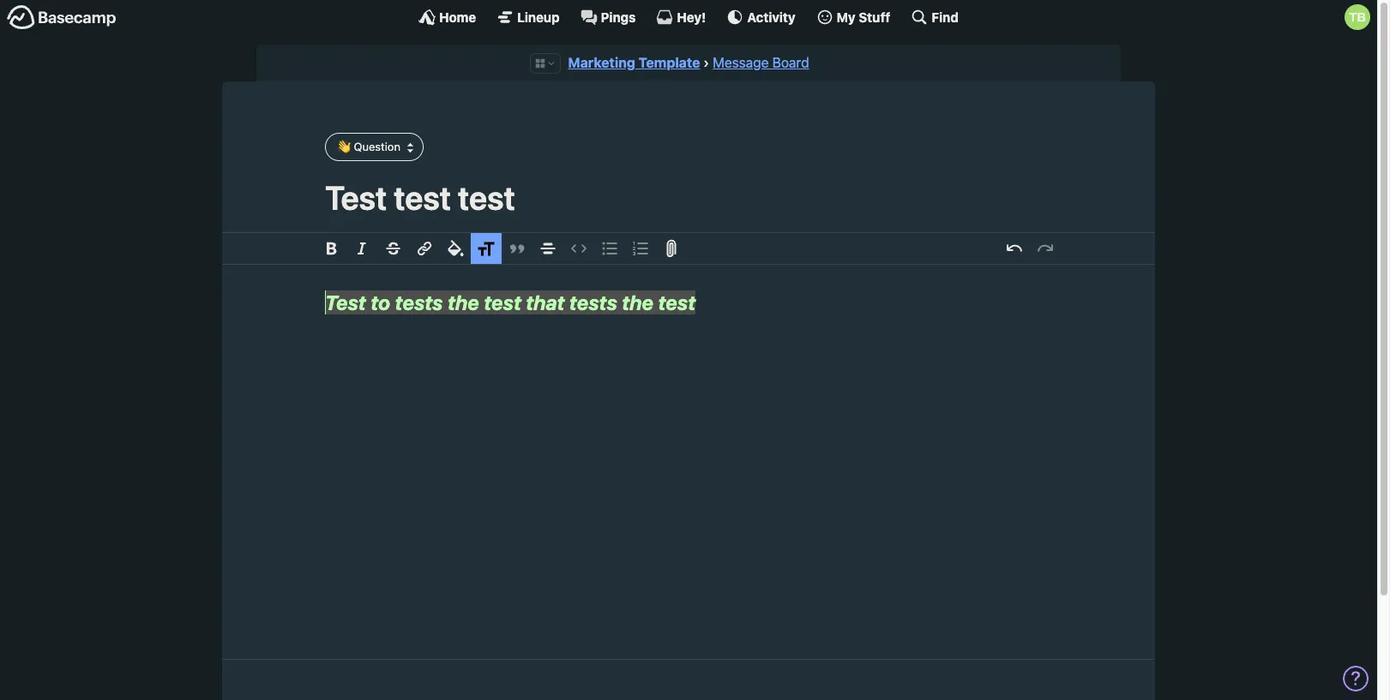 Task type: describe. For each thing, give the bounding box(es) containing it.
stuff
[[859, 9, 891, 24]]

1 the from the left
[[448, 291, 479, 315]]

my
[[837, 9, 856, 24]]

marketing
[[568, 55, 635, 70]]

home
[[439, 9, 476, 24]]

activity
[[747, 9, 796, 24]]

that
[[526, 291, 565, 315]]

test
[[325, 291, 366, 315]]

1 test from the left
[[484, 291, 521, 315]]

pings
[[601, 9, 636, 24]]

2 test from the left
[[658, 291, 696, 315]]

board
[[772, 55, 809, 70]]

marketing template
[[568, 55, 700, 70]]

pings button
[[580, 9, 636, 26]]

home link
[[419, 9, 476, 26]]

find button
[[911, 9, 959, 26]]

👋 question button
[[325, 133, 424, 161]]

to
[[371, 291, 390, 315]]

tim burton image
[[1345, 4, 1371, 30]]

› message board
[[703, 55, 809, 70]]

1 tests from the left
[[395, 291, 443, 315]]

lineup
[[517, 9, 560, 24]]

👋 question
[[337, 140, 400, 153]]

2 the from the left
[[622, 291, 654, 315]]

template
[[639, 55, 700, 70]]

my stuff
[[837, 9, 891, 24]]

test to tests the test that tests the test
[[325, 291, 696, 315]]



Task type: vqa. For each thing, say whether or not it's contained in the screenshot.
the Message
yes



Task type: locate. For each thing, give the bounding box(es) containing it.
1 horizontal spatial the
[[622, 291, 654, 315]]

lineup link
[[497, 9, 560, 26]]

1 horizontal spatial tests
[[569, 291, 617, 315]]

tests right to
[[395, 291, 443, 315]]

0 horizontal spatial test
[[484, 291, 521, 315]]

👋
[[337, 140, 351, 153]]

Type a title… text field
[[325, 178, 1052, 217]]

main element
[[0, 0, 1377, 33]]

the
[[448, 291, 479, 315], [622, 291, 654, 315]]

marketing template link
[[568, 55, 700, 70]]

hey!
[[677, 9, 706, 24]]

1 horizontal spatial test
[[658, 291, 696, 315]]

hey! button
[[656, 9, 706, 26]]

test
[[484, 291, 521, 315], [658, 291, 696, 315]]

activity link
[[727, 9, 796, 26]]

find
[[932, 9, 959, 24]]

message board link
[[713, 55, 809, 70]]

Write away… text field
[[274, 265, 1104, 639]]

question
[[354, 140, 400, 153]]

0 horizontal spatial tests
[[395, 291, 443, 315]]

tests
[[395, 291, 443, 315], [569, 291, 617, 315]]

2 tests from the left
[[569, 291, 617, 315]]

message
[[713, 55, 769, 70]]

›
[[703, 55, 709, 70]]

switch accounts image
[[7, 4, 117, 31]]

my stuff button
[[816, 9, 891, 26]]

tests right 'that'
[[569, 291, 617, 315]]

0 horizontal spatial the
[[448, 291, 479, 315]]



